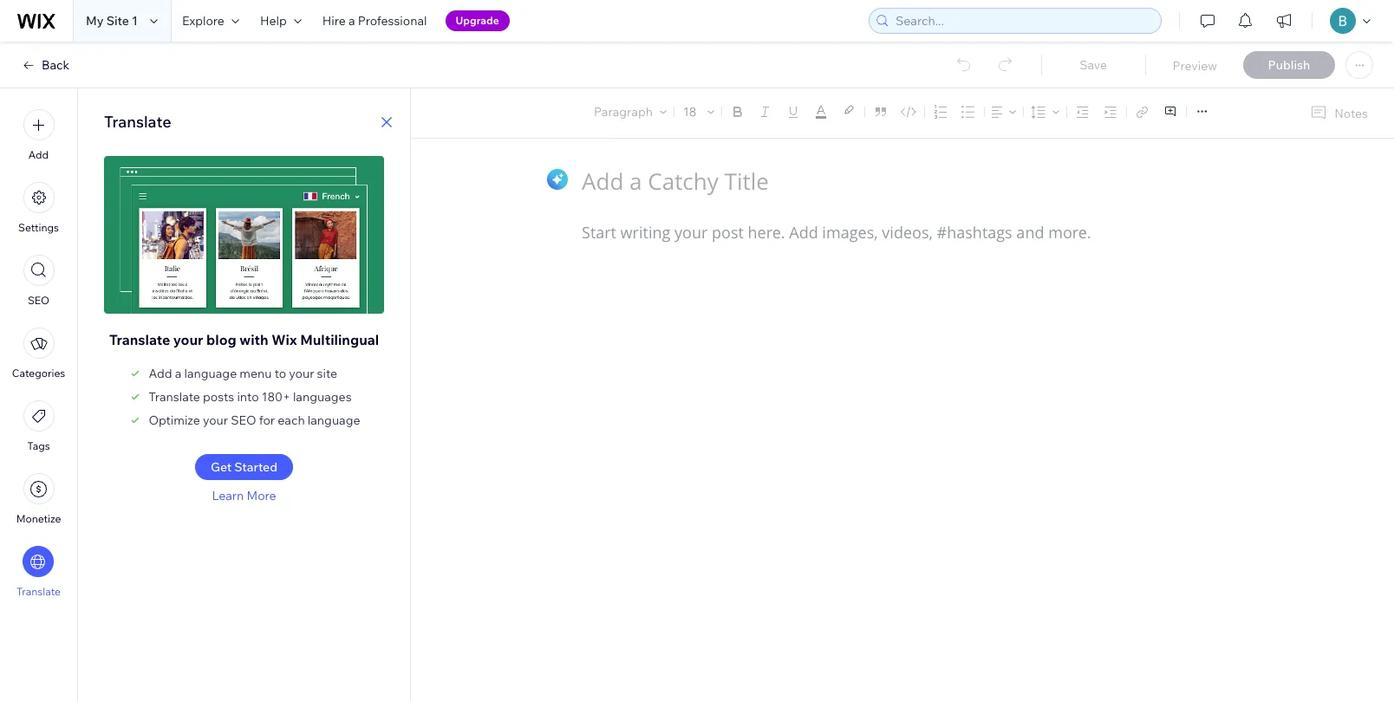 Task type: describe. For each thing, give the bounding box(es) containing it.
languages
[[293, 389, 352, 405]]

Add a Catchy Title text field
[[582, 166, 1206, 196]]

my
[[86, 13, 104, 29]]

my site 1
[[86, 13, 138, 29]]

get started
[[211, 460, 278, 475]]

help button
[[250, 0, 312, 42]]

menu
[[240, 366, 272, 382]]

optimize
[[149, 413, 200, 428]]

with
[[240, 331, 269, 349]]

learn more button
[[212, 488, 276, 504]]

translate your blog with wix multilingual
[[109, 331, 379, 349]]

menu containing add
[[0, 99, 77, 609]]

upgrade
[[456, 14, 499, 27]]

monetize button
[[16, 473, 61, 525]]

seo inside button
[[28, 294, 49, 307]]

to
[[275, 366, 286, 382]]

categories button
[[12, 328, 65, 380]]

into
[[237, 389, 259, 405]]

a for professional
[[349, 13, 355, 29]]

site
[[106, 13, 129, 29]]

1
[[132, 13, 138, 29]]

each
[[278, 413, 305, 428]]

add for add a language menu to your site translate posts into 180+ languages optimize your seo for each language
[[149, 366, 172, 382]]

a for language
[[175, 366, 181, 382]]

learn
[[212, 488, 244, 504]]

back button
[[21, 57, 69, 73]]

hire
[[322, 13, 346, 29]]

settings
[[18, 221, 59, 234]]

Search... field
[[891, 9, 1156, 33]]

monetize
[[16, 512, 61, 525]]

professional
[[358, 13, 427, 29]]

blog
[[206, 331, 237, 349]]

posts
[[203, 389, 234, 405]]

site
[[317, 366, 337, 382]]

1 vertical spatial your
[[289, 366, 314, 382]]

tags button
[[23, 401, 54, 453]]



Task type: locate. For each thing, give the bounding box(es) containing it.
get
[[211, 460, 232, 475]]

0 horizontal spatial language
[[184, 366, 237, 382]]

upgrade button
[[445, 10, 510, 31]]

a right hire
[[349, 13, 355, 29]]

notes
[[1335, 105, 1368, 121]]

0 vertical spatial language
[[184, 366, 237, 382]]

hire a professional
[[322, 13, 427, 29]]

notes button
[[1304, 101, 1374, 125]]

for
[[259, 413, 275, 428]]

seo button
[[23, 255, 54, 307]]

get started button
[[195, 454, 293, 480]]

settings button
[[18, 182, 59, 234]]

a inside hire a professional link
[[349, 13, 355, 29]]

your right to
[[289, 366, 314, 382]]

2 vertical spatial your
[[203, 413, 228, 428]]

your
[[173, 331, 203, 349], [289, 366, 314, 382], [203, 413, 228, 428]]

1 vertical spatial language
[[308, 413, 360, 428]]

1 vertical spatial seo
[[231, 413, 256, 428]]

1 horizontal spatial add
[[149, 366, 172, 382]]

translate button
[[16, 546, 61, 598]]

language up posts
[[184, 366, 237, 382]]

a up "optimize"
[[175, 366, 181, 382]]

paragraph
[[594, 104, 653, 120]]

add up "optimize"
[[149, 366, 172, 382]]

categories
[[12, 367, 65, 380]]

1 vertical spatial add
[[149, 366, 172, 382]]

add a language menu to your site translate posts into 180+ languages optimize your seo for each language
[[149, 366, 360, 428]]

explore
[[182, 13, 224, 29]]

a inside add a language menu to your site translate posts into 180+ languages optimize your seo for each language
[[175, 366, 181, 382]]

180+
[[262, 389, 290, 405]]

hire a professional link
[[312, 0, 438, 42]]

add inside button
[[28, 148, 49, 161]]

0 vertical spatial add
[[28, 148, 49, 161]]

more
[[247, 488, 276, 504]]

seo up 'categories' button
[[28, 294, 49, 307]]

tags
[[27, 440, 50, 453]]

a
[[349, 13, 355, 29], [175, 366, 181, 382]]

translate
[[104, 112, 171, 132], [109, 331, 170, 349], [149, 389, 200, 405], [16, 585, 61, 598]]

add for add
[[28, 148, 49, 161]]

translate inside add a language menu to your site translate posts into 180+ languages optimize your seo for each language
[[149, 389, 200, 405]]

menu
[[0, 99, 77, 609]]

back
[[42, 57, 69, 73]]

learn more
[[212, 488, 276, 504]]

translate inside menu
[[16, 585, 61, 598]]

1 horizontal spatial a
[[349, 13, 355, 29]]

seo
[[28, 294, 49, 307], [231, 413, 256, 428]]

add inside add a language menu to your site translate posts into 180+ languages optimize your seo for each language
[[149, 366, 172, 382]]

multilingual
[[300, 331, 379, 349]]

add
[[28, 148, 49, 161], [149, 366, 172, 382]]

0 vertical spatial your
[[173, 331, 203, 349]]

seo inside add a language menu to your site translate posts into 180+ languages optimize your seo for each language
[[231, 413, 256, 428]]

your left blog
[[173, 331, 203, 349]]

1 horizontal spatial language
[[308, 413, 360, 428]]

0 horizontal spatial add
[[28, 148, 49, 161]]

language
[[184, 366, 237, 382], [308, 413, 360, 428]]

add up the settings 'button'
[[28, 148, 49, 161]]

0 vertical spatial seo
[[28, 294, 49, 307]]

0 horizontal spatial seo
[[28, 294, 49, 307]]

paragraph button
[[591, 100, 670, 124]]

seo left for
[[231, 413, 256, 428]]

1 horizontal spatial seo
[[231, 413, 256, 428]]

language down languages
[[308, 413, 360, 428]]

started
[[234, 460, 278, 475]]

0 vertical spatial a
[[349, 13, 355, 29]]

add button
[[23, 109, 54, 161]]

1 vertical spatial a
[[175, 366, 181, 382]]

your down posts
[[203, 413, 228, 428]]

wix
[[272, 331, 297, 349]]

0 horizontal spatial a
[[175, 366, 181, 382]]

help
[[260, 13, 287, 29]]



Task type: vqa. For each thing, say whether or not it's contained in the screenshot.
Help
yes



